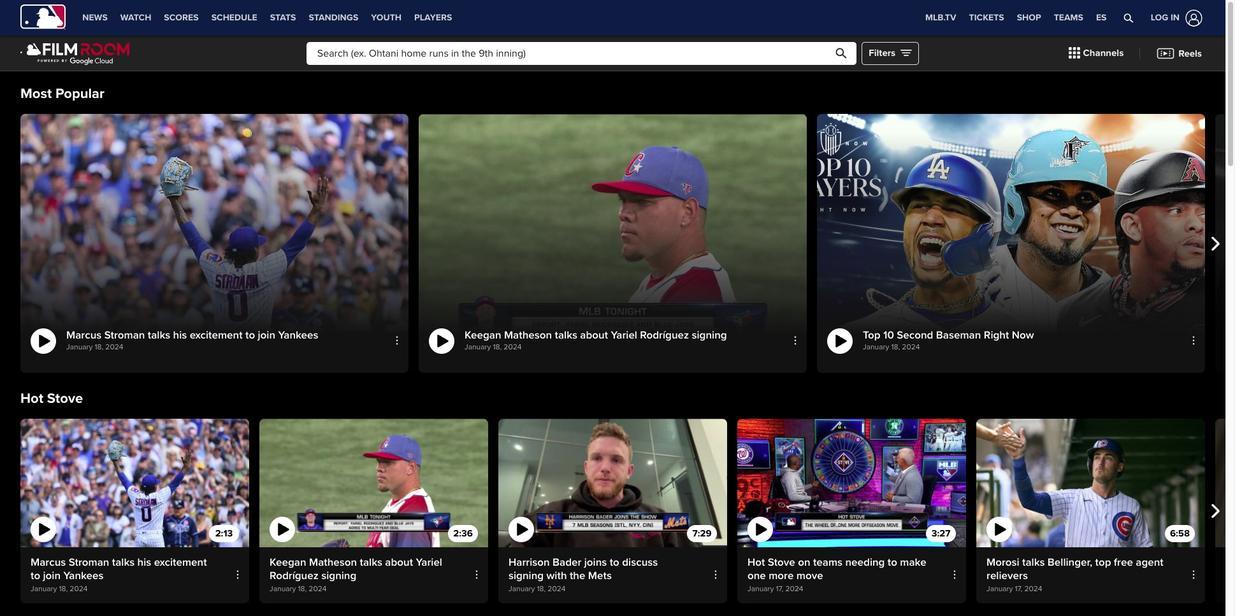Task type: describe. For each thing, give the bounding box(es) containing it.
second
[[897, 329, 933, 342]]

2024 inside top 10 second baseman right now january 18, 2024
[[902, 343, 920, 353]]

popular
[[55, 85, 105, 103]]

mlb.tv
[[925, 12, 956, 23]]

youth
[[371, 12, 402, 23]]

hernández on signing with dodgers image
[[1215, 419, 1235, 548]]

1 vertical spatial keegan
[[270, 556, 306, 569]]

morosi on bellinger, relievers image
[[976, 419, 1205, 548]]

teams link
[[1048, 0, 1090, 36]]

filters
[[869, 47, 896, 59]]

players
[[414, 12, 452, 23]]

baseman
[[936, 329, 981, 342]]

top navigation menu bar
[[0, 0, 1226, 36]]

hot stove link
[[20, 390, 83, 408]]

1 vertical spatial his
[[137, 556, 151, 569]]

log in button
[[1136, 7, 1205, 29]]

0 vertical spatial join
[[258, 329, 275, 342]]

0 vertical spatial keegan matheson talks about yariel rodríguez signing january 18, 2024
[[465, 329, 727, 353]]

right
[[984, 329, 1009, 342]]

17, inside morosi talks bellinger, top free agent relievers january 17, 2024
[[1015, 585, 1023, 594]]

0 vertical spatial yariel
[[611, 329, 637, 342]]

0 vertical spatial yankees
[[278, 329, 318, 342]]

top
[[1095, 556, 1111, 569]]

make
[[900, 556, 926, 569]]

reels
[[1179, 47, 1202, 59]]

1 vertical spatial excitement
[[154, 556, 207, 569]]

filters button
[[862, 42, 919, 65]]

standings
[[309, 12, 358, 23]]

major league baseball image
[[20, 4, 66, 30]]

mlb.tv link
[[919, 0, 963, 36]]

0 horizontal spatial keegan matheson talks about yariel rodríguez signing january 18, 2024
[[270, 556, 442, 594]]

log
[[1151, 12, 1169, 23]]

1 horizontal spatial matheson
[[504, 329, 552, 342]]

0 vertical spatial marcus stroman talks his excitement to join yankees january 18, 2024
[[66, 329, 318, 353]]

january inside hot stove on teams needing to make one more move january 17, 2024
[[748, 585, 774, 594]]

move
[[797, 569, 823, 583]]

1 vertical spatial marcus
[[31, 556, 66, 569]]

teams
[[813, 556, 843, 569]]

bader on signing with the mets image
[[498, 419, 727, 548]]

stove for hot stove
[[47, 390, 83, 408]]

2024 inside morosi talks bellinger, top free agent relievers january 17, 2024
[[1024, 585, 1042, 594]]

log in
[[1151, 12, 1180, 23]]

joins
[[584, 556, 607, 569]]

hot stove free agent wheel image
[[737, 419, 966, 548]]

17, inside hot stove on teams needing to make one more move january 17, 2024
[[776, 585, 784, 594]]

10
[[883, 329, 894, 342]]

0 vertical spatial excitement
[[190, 329, 243, 342]]

0 horizontal spatial signing
[[321, 569, 357, 583]]

morosi
[[987, 556, 1020, 569]]

one
[[748, 569, 766, 583]]

free
[[1114, 556, 1133, 569]]

watch
[[120, 12, 151, 23]]

1 vertical spatial join
[[43, 569, 61, 583]]

top 10 second baseman right now january 18, 2024
[[863, 329, 1034, 353]]

shop
[[1017, 12, 1041, 23]]

2:36
[[453, 528, 473, 540]]

stats link
[[264, 0, 302, 36]]

to inside hot stove on teams needing to make one more move january 17, 2024
[[888, 556, 897, 569]]

signing inside harrison bader joins to discuss signing with the mets january 18, 2024
[[509, 569, 544, 583]]

18, inside harrison bader joins to discuss signing with the mets january 18, 2024
[[537, 585, 546, 594]]

most popular
[[20, 85, 105, 103]]

stove for hot stove on teams needing to make one more move january 17, 2024
[[768, 556, 795, 569]]



Task type: locate. For each thing, give the bounding box(es) containing it.
2024 inside harrison bader joins to discuss signing with the mets january 18, 2024
[[548, 585, 566, 594]]

0 horizontal spatial yankees
[[63, 569, 104, 583]]

2024
[[105, 343, 123, 353], [504, 343, 522, 353], [902, 343, 920, 353], [70, 585, 88, 594], [309, 585, 327, 594], [548, 585, 566, 594], [785, 585, 803, 594], [1024, 585, 1042, 594]]

18, inside top 10 second baseman right now january 18, 2024
[[891, 343, 900, 353]]

more
[[769, 569, 794, 583]]

2 17, from the left
[[1015, 585, 1023, 594]]

shop link
[[1011, 0, 1048, 36]]

watch link
[[114, 0, 158, 36]]

17,
[[776, 585, 784, 594], [1015, 585, 1023, 594]]

january inside top 10 second baseman right now january 18, 2024
[[863, 343, 889, 353]]

marcus stroman talks his excitement to join yankees january 18, 2024
[[66, 329, 318, 353], [31, 556, 207, 594]]

es
[[1096, 12, 1107, 23]]

1 secondary navigation element from the left
[[76, 0, 458, 36]]

0 horizontal spatial keegan
[[270, 556, 306, 569]]

hot for hot stove on teams needing to make one more move january 17, 2024
[[748, 556, 765, 569]]

1 horizontal spatial marcus
[[66, 329, 102, 342]]

Free text search text field
[[306, 42, 857, 65]]

1 horizontal spatial signing
[[509, 569, 544, 583]]

17, down relievers
[[1015, 585, 1023, 594]]

7:29
[[692, 528, 712, 540]]

news
[[82, 12, 108, 23]]

agent
[[1136, 556, 1164, 569]]

stroman
[[104, 329, 145, 342], [69, 556, 109, 569]]

tertiary navigation element
[[919, 0, 1113, 36]]

stats
[[270, 12, 296, 23]]

youth link
[[365, 0, 408, 36]]

matheson on rodríguez signing image
[[259, 419, 488, 548]]

to inside harrison bader joins to discuss signing with the mets january 18, 2024
[[610, 556, 619, 569]]

most
[[20, 85, 52, 103]]

channels button
[[1059, 40, 1133, 67]]

tickets link
[[963, 0, 1011, 36]]

bellinger,
[[1048, 556, 1093, 569]]

mets
[[588, 569, 612, 583]]

january inside harrison bader joins to discuss signing with the mets january 18, 2024
[[509, 585, 535, 594]]

17, down more
[[776, 585, 784, 594]]

1 vertical spatial marcus stroman talks his excitement to join yankees january 18, 2024
[[31, 556, 207, 594]]

6:58
[[1170, 528, 1190, 540]]

harrison
[[509, 556, 550, 569]]

1 horizontal spatial stove
[[768, 556, 795, 569]]

1 vertical spatial rodríguez
[[270, 569, 319, 583]]

1 vertical spatial yankees
[[63, 569, 104, 583]]

scores link
[[158, 0, 205, 36]]

0 vertical spatial about
[[580, 329, 608, 342]]

now
[[1012, 329, 1034, 342]]

about
[[580, 329, 608, 342], [385, 556, 413, 569]]

0 horizontal spatial marcus
[[31, 556, 66, 569]]

2024 inside hot stove on teams needing to make one more move january 17, 2024
[[785, 585, 803, 594]]

in
[[1171, 12, 1180, 23]]

morosi talks bellinger, top free agent relievers january 17, 2024
[[987, 556, 1164, 594]]

0 vertical spatial matheson
[[504, 329, 552, 342]]

yariel
[[611, 329, 637, 342], [416, 556, 442, 569]]

3:27
[[932, 528, 951, 540]]

1 vertical spatial about
[[385, 556, 413, 569]]

january inside morosi talks bellinger, top free agent relievers january 17, 2024
[[987, 585, 1013, 594]]

0 horizontal spatial yariel
[[416, 556, 442, 569]]

keegan
[[465, 329, 501, 342], [270, 556, 306, 569]]

2 horizontal spatial signing
[[692, 329, 727, 342]]

reels button
[[1147, 40, 1212, 67]]

players link
[[408, 0, 458, 36]]

scores
[[164, 12, 199, 23]]

top
[[863, 329, 881, 342]]

the
[[570, 569, 585, 583]]

1 horizontal spatial keegan
[[465, 329, 501, 342]]

0 horizontal spatial rodríguez
[[270, 569, 319, 583]]

1 vertical spatial matheson
[[309, 556, 357, 569]]

0 vertical spatial rodríguez
[[640, 329, 689, 342]]

0 horizontal spatial join
[[43, 569, 61, 583]]

0 horizontal spatial stove
[[47, 390, 83, 408]]

1 horizontal spatial join
[[258, 329, 275, 342]]

teams
[[1054, 12, 1083, 23]]

1 17, from the left
[[776, 585, 784, 594]]

yankees introduce marcus stroman image
[[20, 419, 249, 548]]

hot stove on teams needing to make one more move january 17, 2024
[[748, 556, 926, 594]]

january
[[66, 343, 93, 353], [465, 343, 491, 353], [863, 343, 889, 353], [31, 585, 57, 594], [270, 585, 296, 594], [509, 585, 535, 594], [748, 585, 774, 594], [987, 585, 1013, 594]]

with
[[547, 569, 567, 583]]

channels
[[1083, 47, 1124, 59]]

1 horizontal spatial 17,
[[1015, 585, 1023, 594]]

0 vertical spatial stroman
[[104, 329, 145, 342]]

discuss
[[622, 556, 658, 569]]

schedule
[[211, 12, 257, 23]]

1 horizontal spatial yankees
[[278, 329, 318, 342]]

stove inside hot stove on teams needing to make one more move january 17, 2024
[[768, 556, 795, 569]]

0 vertical spatial stove
[[47, 390, 83, 408]]

hot inside hot stove on teams needing to make one more move january 17, 2024
[[748, 556, 765, 569]]

0 vertical spatial hot
[[20, 390, 43, 408]]

0 horizontal spatial about
[[385, 556, 413, 569]]

schedule link
[[205, 0, 264, 36]]

0 horizontal spatial hot
[[20, 390, 43, 408]]

stove
[[47, 390, 83, 408], [768, 556, 795, 569]]

tickets
[[969, 12, 1004, 23]]

yankees
[[278, 329, 318, 342], [63, 569, 104, 583]]

hot for hot stove
[[20, 390, 43, 408]]

relievers
[[987, 569, 1028, 583]]

0 horizontal spatial his
[[137, 556, 151, 569]]

most popular link
[[20, 85, 105, 103]]

needing
[[845, 556, 885, 569]]

standings link
[[302, 0, 365, 36]]

talks inside morosi talks bellinger, top free agent relievers january 17, 2024
[[1022, 556, 1045, 569]]

0 horizontal spatial 17,
[[776, 585, 784, 594]]

1 vertical spatial yariel
[[416, 556, 442, 569]]

join
[[258, 329, 275, 342], [43, 569, 61, 583]]

harrison bader joins to discuss signing with the mets january 18, 2024
[[509, 556, 658, 594]]

0 vertical spatial keegan
[[465, 329, 501, 342]]

1 vertical spatial stroman
[[69, 556, 109, 569]]

1 horizontal spatial keegan matheson talks about yariel rodríguez signing january 18, 2024
[[465, 329, 727, 353]]

hot stove
[[20, 390, 83, 408]]

secondary navigation element containing news
[[76, 0, 458, 36]]

1 vertical spatial keegan matheson talks about yariel rodríguez signing january 18, 2024
[[270, 556, 442, 594]]

0 horizontal spatial matheson
[[309, 556, 357, 569]]

1 horizontal spatial rodríguez
[[640, 329, 689, 342]]

to
[[245, 329, 255, 342], [610, 556, 619, 569], [888, 556, 897, 569], [31, 569, 40, 583]]

1 horizontal spatial about
[[580, 329, 608, 342]]

es link
[[1090, 0, 1113, 36]]

1 horizontal spatial yariel
[[611, 329, 637, 342]]

secondary navigation element
[[76, 0, 458, 36], [458, 0, 566, 36]]

excitement
[[190, 329, 243, 342], [154, 556, 207, 569]]

2 secondary navigation element from the left
[[458, 0, 566, 36]]

signing
[[692, 329, 727, 342], [321, 569, 357, 583], [509, 569, 544, 583]]

18,
[[95, 343, 103, 353], [493, 343, 502, 353], [891, 343, 900, 353], [59, 585, 68, 594], [298, 585, 307, 594], [537, 585, 546, 594]]

marcus
[[66, 329, 102, 342], [31, 556, 66, 569]]

0 vertical spatial his
[[173, 329, 187, 342]]

rodríguez
[[640, 329, 689, 342], [270, 569, 319, 583]]

his
[[173, 329, 187, 342], [137, 556, 151, 569]]

2:13
[[215, 528, 233, 540]]

mlb film room - powered by google cloud image
[[20, 41, 130, 65]]

talks
[[148, 329, 170, 342], [555, 329, 577, 342], [112, 556, 135, 569], [360, 556, 382, 569], [1022, 556, 1045, 569]]

on
[[798, 556, 810, 569]]

bader
[[553, 556, 582, 569]]

1 vertical spatial stove
[[768, 556, 795, 569]]

0 vertical spatial marcus
[[66, 329, 102, 342]]

matheson
[[504, 329, 552, 342], [309, 556, 357, 569]]

1 vertical spatial hot
[[748, 556, 765, 569]]

1 horizontal spatial hot
[[748, 556, 765, 569]]

news link
[[76, 0, 114, 36]]

hot
[[20, 390, 43, 408], [748, 556, 765, 569]]

keegan matheson talks about yariel rodríguez signing january 18, 2024
[[465, 329, 727, 353], [270, 556, 442, 594]]

1 horizontal spatial his
[[173, 329, 187, 342]]



Task type: vqa. For each thing, say whether or not it's contained in the screenshot.


